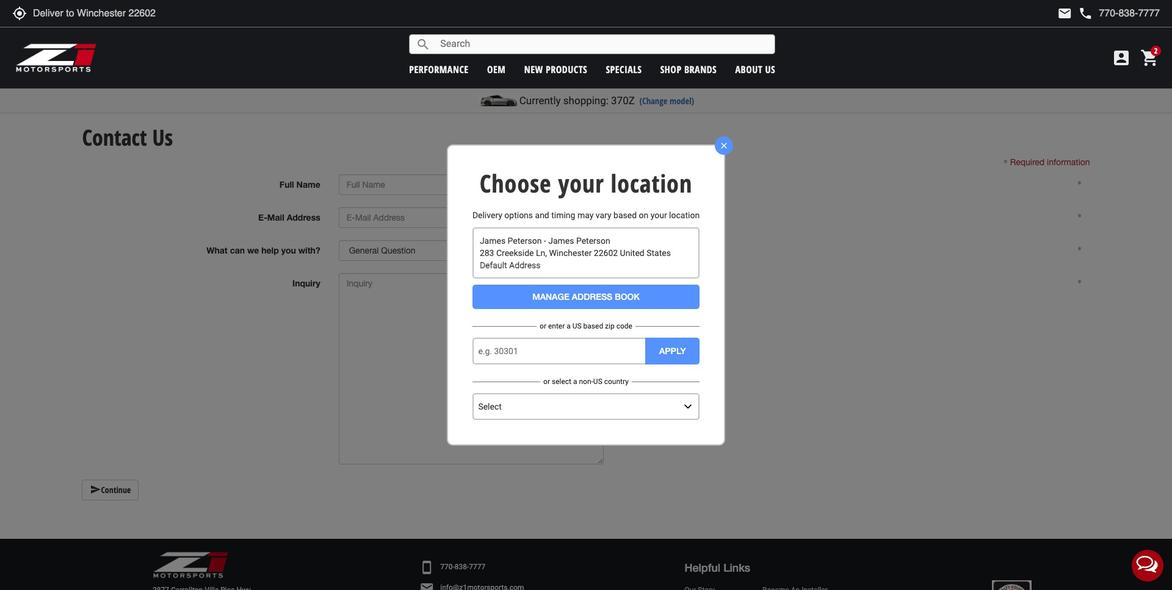 Task type: vqa. For each thing, say whether or not it's contained in the screenshot.
"FRONTIER"
no



Task type: describe. For each thing, give the bounding box(es) containing it.
shopping_cart
[[1140, 48, 1160, 68]]

model)
[[670, 95, 694, 107]]

can
[[230, 245, 245, 256]]

brands
[[684, 63, 717, 76]]

send continue
[[90, 485, 131, 496]]

us for about us
[[765, 63, 775, 76]]

us for contact us
[[152, 123, 173, 153]]

required information
[[1008, 157, 1090, 167]]

e-mail address
[[258, 212, 320, 223]]

united
[[620, 248, 645, 258]]

e-
[[258, 212, 267, 223]]

770-
[[440, 564, 455, 572]]

shopping:
[[563, 95, 609, 107]]

a for us
[[567, 322, 571, 331]]

help
[[261, 245, 279, 256]]

or enter a us based zip code
[[540, 322, 632, 331]]

with?
[[298, 245, 320, 256]]

apply
[[659, 346, 686, 357]]

22602
[[594, 248, 618, 258]]

phone link
[[1078, 6, 1160, 21]]

account_box
[[1112, 48, 1131, 68]]

shop brands link
[[660, 63, 717, 76]]

products
[[546, 63, 587, 76]]

we
[[247, 245, 259, 256]]

838-
[[455, 564, 469, 572]]

options
[[504, 211, 533, 220]]

what
[[207, 245, 228, 256]]

select
[[552, 378, 571, 386]]

may
[[578, 211, 594, 220]]

enter
[[548, 322, 565, 331]]

choose
[[480, 167, 552, 200]]

full
[[280, 179, 294, 190]]

0 vertical spatial based
[[614, 211, 637, 220]]

mail
[[1058, 6, 1072, 21]]

address inside james peterson - james peterson 283 creekside ln, winchester  22602 united states default address
[[509, 261, 541, 270]]

account_box link
[[1109, 48, 1134, 68]]

what can we help you with?
[[207, 245, 320, 256]]

contact us
[[82, 123, 173, 153]]

apply button
[[646, 338, 700, 365]]

2 james from the left
[[548, 236, 574, 246]]

(change model) link
[[639, 95, 694, 107]]

specials
[[606, 63, 642, 76]]

choose your location
[[480, 167, 692, 200]]

and
[[535, 211, 549, 220]]

about
[[735, 63, 763, 76]]

z1 motorsports logo image
[[15, 43, 97, 73]]

283
[[480, 248, 494, 258]]

smartphone
[[420, 561, 434, 575]]

non-
[[579, 378, 593, 386]]

information
[[1047, 157, 1090, 167]]

code
[[616, 322, 632, 331]]

full name
[[280, 179, 320, 190]]

e.g. 30301 text field
[[472, 338, 646, 365]]

1 horizontal spatial your
[[651, 211, 667, 220]]

mail
[[267, 212, 284, 223]]

required
[[1010, 157, 1045, 167]]

mail link
[[1058, 6, 1072, 21]]

default
[[480, 261, 507, 270]]

continue
[[101, 485, 131, 496]]

on
[[639, 211, 649, 220]]

7777
[[469, 564, 486, 572]]

What can we help you with? text field
[[339, 207, 465, 228]]

helpful links
[[685, 561, 750, 575]]

370z
[[611, 95, 635, 107]]

currently
[[519, 95, 561, 107]]

1 vertical spatial us
[[593, 378, 602, 386]]

new products
[[524, 63, 587, 76]]

book
[[615, 292, 640, 302]]



Task type: locate. For each thing, give the bounding box(es) containing it.
states
[[647, 248, 671, 258]]

vary
[[596, 211, 611, 220]]

shopping_cart link
[[1137, 48, 1160, 68]]

1 horizontal spatial address
[[509, 261, 541, 270]]

contact
[[82, 123, 147, 153]]

address
[[572, 292, 612, 302]]

or left enter
[[540, 322, 546, 331]]

james peterson - james peterson 283 creekside ln, winchester  22602 united states default address
[[480, 236, 671, 270]]

address
[[287, 212, 320, 223], [509, 261, 541, 270]]

us left "country"
[[593, 378, 602, 386]]

your right on
[[651, 211, 667, 220]]

or left select
[[543, 378, 550, 386]]

0 horizontal spatial based
[[583, 322, 603, 331]]

phone
[[1078, 6, 1093, 21]]

(change
[[639, 95, 668, 107]]

-
[[544, 236, 546, 246]]

specials link
[[606, 63, 642, 76]]

oem link
[[487, 63, 506, 76]]

ln,
[[536, 248, 547, 258]]

oem
[[487, 63, 506, 76]]

us right contact
[[152, 123, 173, 153]]

search
[[416, 37, 431, 52]]

manage address book
[[533, 292, 640, 302]]

asterisk image
[[1004, 159, 1008, 168]]

new products link
[[524, 63, 587, 76]]

location up on
[[611, 167, 692, 200]]

shop brands
[[660, 63, 717, 76]]

or select a non-us country
[[543, 378, 629, 386]]

0 horizontal spatial your
[[558, 167, 604, 200]]

or for or enter a us based zip code
[[540, 322, 546, 331]]

us right enter
[[572, 322, 582, 331]]

0 horizontal spatial james
[[480, 236, 506, 246]]

zip
[[605, 322, 615, 331]]

us right about
[[765, 63, 775, 76]]

1 vertical spatial address
[[509, 261, 541, 270]]

based
[[614, 211, 637, 220], [583, 322, 603, 331]]

0 horizontal spatial us
[[152, 123, 173, 153]]

country
[[604, 378, 629, 386]]

links
[[724, 561, 750, 575]]

address down creekside
[[509, 261, 541, 270]]

you
[[281, 245, 296, 256]]

winchester
[[549, 248, 592, 258]]

about us
[[735, 63, 775, 76]]

new
[[524, 63, 543, 76]]

send
[[90, 485, 101, 496]]

a for non-
[[573, 378, 577, 386]]

1 james from the left
[[480, 236, 506, 246]]

Inquiry text field
[[339, 273, 604, 465]]

currently shopping: 370z (change model)
[[519, 95, 694, 107]]

0 vertical spatial or
[[540, 322, 546, 331]]

a left non-
[[573, 378, 577, 386]]

us
[[572, 322, 582, 331], [593, 378, 602, 386]]

z1 company logo image
[[153, 552, 229, 580]]

manage address book link
[[472, 285, 700, 309]]

1 horizontal spatial us
[[765, 63, 775, 76]]

my_location
[[12, 6, 27, 21]]

about us link
[[735, 63, 775, 76]]

1 horizontal spatial james
[[548, 236, 574, 246]]

delivery options and timing may vary based on your location
[[472, 211, 700, 220]]

1 vertical spatial location
[[669, 211, 700, 220]]

1 vertical spatial or
[[543, 378, 550, 386]]

james up winchester
[[548, 236, 574, 246]]

1 vertical spatial based
[[583, 322, 603, 331]]

peterson up the 22602
[[576, 236, 610, 246]]

helpful
[[685, 561, 721, 575]]

1 horizontal spatial peterson
[[576, 236, 610, 246]]

770-838-7777 link
[[440, 563, 486, 573]]

manage
[[533, 292, 570, 302]]

0 vertical spatial location
[[611, 167, 692, 200]]

sema member logo image
[[992, 581, 1032, 591]]

Full Name text field
[[339, 174, 465, 195]]

1 vertical spatial a
[[573, 378, 577, 386]]

creekside
[[496, 248, 534, 258]]

name
[[296, 179, 320, 190]]

delivery
[[472, 211, 502, 220]]

performance
[[409, 63, 469, 76]]

peterson
[[508, 236, 542, 246], [576, 236, 610, 246]]

your
[[558, 167, 604, 200], [651, 211, 667, 220]]

0 vertical spatial us
[[765, 63, 775, 76]]

or
[[540, 322, 546, 331], [543, 378, 550, 386]]

james up 283
[[480, 236, 506, 246]]

0 vertical spatial address
[[287, 212, 320, 223]]

0 vertical spatial your
[[558, 167, 604, 200]]

1 horizontal spatial a
[[573, 378, 577, 386]]

1 horizontal spatial based
[[614, 211, 637, 220]]

1 vertical spatial us
[[152, 123, 173, 153]]

0 vertical spatial a
[[567, 322, 571, 331]]

1 vertical spatial your
[[651, 211, 667, 220]]

inquiry
[[292, 278, 320, 289]]

Search search field
[[431, 35, 775, 54]]

0 horizontal spatial us
[[572, 322, 582, 331]]

address right mail on the top left
[[287, 212, 320, 223]]

1 peterson from the left
[[508, 236, 542, 246]]

0 horizontal spatial a
[[567, 322, 571, 331]]

peterson up creekside
[[508, 236, 542, 246]]

location
[[611, 167, 692, 200], [669, 211, 700, 220]]

1 horizontal spatial us
[[593, 378, 602, 386]]

timing
[[551, 211, 575, 220]]

mail phone
[[1058, 6, 1093, 21]]

location right on
[[669, 211, 700, 220]]

based left zip at the right bottom of page
[[583, 322, 603, 331]]

us
[[765, 63, 775, 76], [152, 123, 173, 153]]

or for or select a non-us country
[[543, 378, 550, 386]]

2 peterson from the left
[[576, 236, 610, 246]]

a
[[567, 322, 571, 331], [573, 378, 577, 386]]

performance link
[[409, 63, 469, 76]]

smartphone 770-838-7777
[[420, 561, 486, 575]]

your up may
[[558, 167, 604, 200]]

james
[[480, 236, 506, 246], [548, 236, 574, 246]]

based left on
[[614, 211, 637, 220]]

a right enter
[[567, 322, 571, 331]]

0 horizontal spatial address
[[287, 212, 320, 223]]

0 horizontal spatial peterson
[[508, 236, 542, 246]]

shop
[[660, 63, 682, 76]]

0 vertical spatial us
[[572, 322, 582, 331]]



